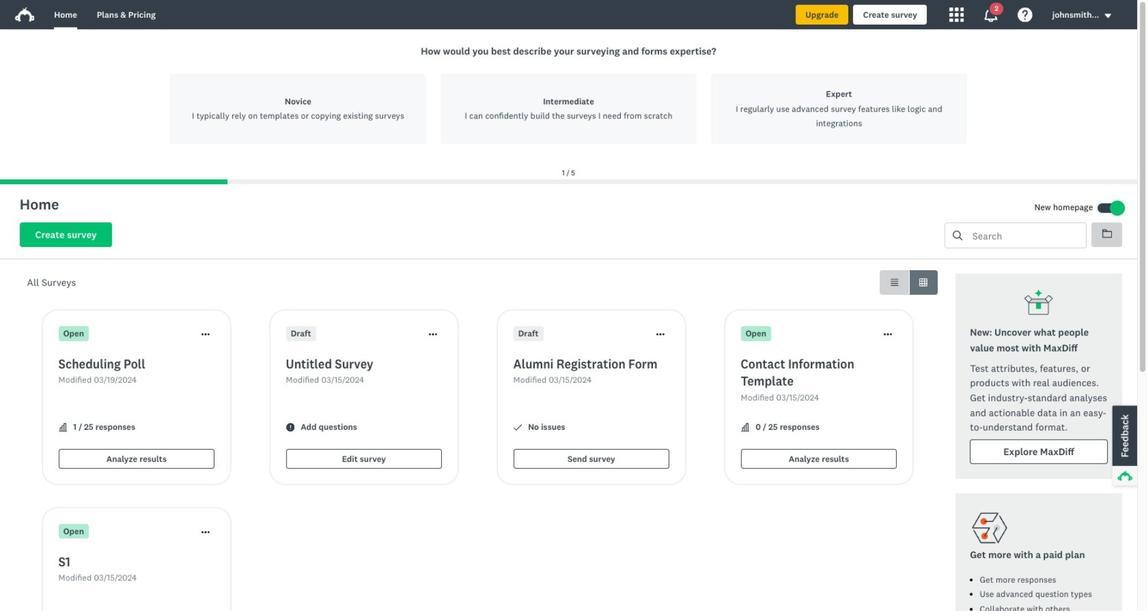 Task type: describe. For each thing, give the bounding box(es) containing it.
folders image
[[1102, 230, 1112, 238]]

no issues image
[[513, 424, 522, 432]]

help icon image
[[1018, 7, 1033, 22]]

notification center icon image
[[984, 7, 998, 22]]

response count image
[[58, 424, 67, 432]]

search image
[[953, 231, 963, 241]]

2 brand logo image from the top
[[15, 7, 34, 22]]



Task type: locate. For each thing, give the bounding box(es) containing it.
response count image
[[58, 424, 67, 432], [741, 424, 749, 432], [741, 424, 749, 432]]

search image
[[953, 231, 963, 241]]

products icon image
[[949, 7, 964, 22], [949, 7, 964, 22]]

dropdown arrow icon image
[[1104, 11, 1113, 20], [1105, 13, 1112, 18]]

group
[[880, 270, 938, 295]]

brand logo image
[[15, 5, 34, 25], [15, 7, 34, 22]]

max diff icon image
[[1024, 289, 1054, 318]]

Search text field
[[963, 224, 1086, 248]]

response based pricing icon image
[[970, 509, 1009, 548]]

dialog
[[0, 29, 1137, 185]]

warning image
[[286, 424, 294, 432]]

folders image
[[1102, 229, 1112, 239]]

1 brand logo image from the top
[[15, 5, 34, 25]]



Task type: vqa. For each thing, say whether or not it's contained in the screenshot.
icon   XJTfE
no



